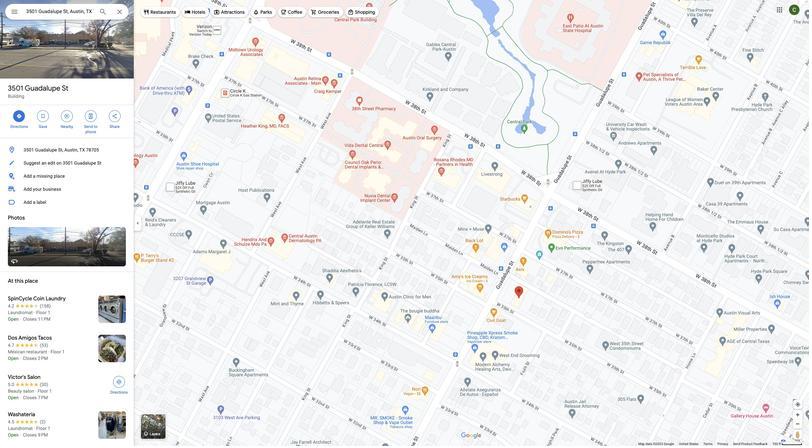 Task type: locate. For each thing, give the bounding box(es) containing it.
actions for 3501 guadalupe st region
[[0, 105, 134, 138]]

label
[[37, 200, 46, 205]]

laundromat down 4.2 stars 158 reviews image
[[8, 310, 33, 316]]

at
[[8, 278, 13, 285]]

1 up '9 pm'
[[48, 427, 50, 432]]

closes down salon
[[23, 396, 37, 401]]

directions
[[10, 125, 28, 129], [110, 391, 128, 395]]

open down the 4.2
[[8, 317, 19, 322]]

send up the phone
[[84, 125, 93, 129]]

add
[[24, 174, 32, 179], [24, 187, 32, 192], [24, 200, 32, 205]]

austin,
[[64, 148, 78, 153]]

1 vertical spatial a
[[33, 200, 35, 205]]

spincycle
[[8, 296, 32, 303]]

floor down tacos
[[51, 350, 61, 355]]

place inside button
[[54, 174, 65, 179]]

0 vertical spatial laundromat
[[8, 310, 33, 316]]

2 horizontal spatial 3501
[[63, 161, 73, 166]]

a inside "add a missing place" button
[[33, 174, 35, 179]]

salon
[[27, 375, 41, 381]]

0 horizontal spatial place
[[25, 278, 38, 285]]

restaurants button
[[141, 4, 180, 20]]

floor inside mexican restaurant · floor 1 open ⋅ closes 2 pm
[[51, 350, 61, 355]]

1 a from the top
[[33, 174, 35, 179]]

this
[[15, 278, 24, 285]]

guadalupe inside the 3501 guadalupe st, austin, tx 78705 button
[[35, 148, 57, 153]]

2 open from the top
[[8, 356, 19, 362]]

missing
[[37, 174, 53, 179]]

directions down 
[[10, 125, 28, 129]]

guadalupe inside '3501 guadalupe st building'
[[25, 84, 60, 93]]

guadalupe up 'an' on the left top
[[35, 148, 57, 153]]

⋅ down 4.2 stars 158 reviews image
[[20, 317, 22, 322]]

closes inside laundromat · floor 1 open ⋅ closes 9 pm
[[23, 433, 37, 438]]

show street view coverage image
[[793, 430, 803, 440]]

0 vertical spatial place
[[54, 174, 65, 179]]

add a label
[[24, 200, 46, 205]]

add left your
[[24, 187, 32, 192]]

1 horizontal spatial send
[[733, 443, 740, 447]]

0 vertical spatial a
[[33, 174, 35, 179]]

laundromat down 4.5 stars 2 reviews image
[[8, 427, 33, 432]]

3501 up suggest
[[24, 148, 34, 153]]

· down 4.2 stars 158 reviews image
[[34, 310, 35, 316]]

send
[[84, 125, 93, 129], [733, 443, 740, 447]]

edit
[[48, 161, 55, 166]]

3501 up building
[[8, 84, 23, 93]]

· inside mexican restaurant · floor 1 open ⋅ closes 2 pm
[[48, 350, 49, 355]]

map
[[638, 443, 645, 447]]

0 horizontal spatial st
[[62, 84, 68, 93]]

st up ''
[[62, 84, 68, 93]]

0 vertical spatial send
[[84, 125, 93, 129]]

1 inside beauty salon · floor 1 open ⋅ closes 7 pm
[[49, 389, 52, 394]]

0 vertical spatial directions
[[10, 125, 28, 129]]

0 horizontal spatial directions
[[10, 125, 28, 129]]

1 vertical spatial 3501
[[24, 148, 34, 153]]

privacy button
[[718, 443, 728, 447]]

⋅ down mexican
[[20, 356, 22, 362]]

1 vertical spatial send
[[733, 443, 740, 447]]

· inside beauty salon · floor 1 open ⋅ closes 7 pm
[[35, 389, 36, 394]]

send inside send to phone
[[84, 125, 93, 129]]

9 pm
[[38, 433, 48, 438]]

closes left '9 pm'
[[23, 433, 37, 438]]

a
[[33, 174, 35, 179], [33, 200, 35, 205]]

at this place
[[8, 278, 38, 285]]

1 add from the top
[[24, 174, 32, 179]]

guadalupe inside suggest an edit on 3501 guadalupe st button
[[74, 161, 96, 166]]

3501 guadalupe st main content
[[0, 0, 134, 447]]

attractions
[[221, 9, 245, 15]]

mexican
[[8, 350, 25, 355]]

mexican restaurant · floor 1 open ⋅ closes 2 pm
[[8, 350, 65, 362]]

100
[[773, 443, 778, 447]]

3501 inside '3501 guadalupe st building'
[[8, 84, 23, 93]]

1 horizontal spatial directions
[[110, 391, 128, 395]]

place
[[54, 174, 65, 179], [25, 278, 38, 285]]

open
[[8, 317, 19, 322], [8, 356, 19, 362], [8, 396, 19, 401], [8, 433, 19, 438]]

1 vertical spatial laundromat
[[8, 427, 33, 432]]

 button
[[5, 4, 24, 21]]

2 vertical spatial 3501
[[63, 161, 73, 166]]

· right salon
[[35, 389, 36, 394]]

closes
[[23, 317, 37, 322], [23, 356, 37, 362], [23, 396, 37, 401], [23, 433, 37, 438]]

0 horizontal spatial 3501
[[8, 84, 23, 93]]

guadalupe
[[25, 84, 60, 93], [35, 148, 57, 153], [74, 161, 96, 166]]

· inside laundromat · floor 1 open ⋅ closes 9 pm
[[34, 427, 35, 432]]

laundromat for spincycle coin laundry
[[8, 310, 33, 316]]

to
[[94, 125, 97, 129]]

open down 4.5
[[8, 433, 19, 438]]

0 vertical spatial st
[[62, 84, 68, 93]]

1 horizontal spatial place
[[54, 174, 65, 179]]

open down beauty
[[8, 396, 19, 401]]

floor up 11 pm
[[36, 310, 47, 316]]

⋅ inside beauty salon · floor 1 open ⋅ closes 7 pm
[[20, 396, 22, 401]]

⋅ down beauty
[[20, 396, 22, 401]]

⋅ down 4.5 stars 2 reviews image
[[20, 433, 22, 438]]

1 vertical spatial guadalupe
[[35, 148, 57, 153]]

a left 'missing' at the left top of page
[[33, 174, 35, 179]]

2 a from the top
[[33, 200, 35, 205]]

2 pm
[[38, 356, 48, 362]]

laundromat inside laundromat · floor 1 open ⋅ closes 11 pm
[[8, 310, 33, 316]]

a inside "add a label" button
[[33, 200, 35, 205]]

washateria
[[8, 412, 35, 419]]

a for missing
[[33, 174, 35, 179]]

1 closes from the top
[[23, 317, 37, 322]]

closes down 4.2 stars 158 reviews image
[[23, 317, 37, 322]]

st
[[62, 84, 68, 93], [97, 161, 101, 166]]

shopping button
[[345, 4, 379, 20]]

place right "this"
[[25, 278, 38, 285]]

terms
[[703, 443, 713, 447]]

send left the product
[[733, 443, 740, 447]]

add for add a label
[[24, 200, 32, 205]]

1 right salon
[[49, 389, 52, 394]]

0 vertical spatial add
[[24, 174, 32, 179]]

victor's
[[8, 375, 26, 381]]

4.7
[[8, 343, 14, 349]]

1 horizontal spatial st
[[97, 161, 101, 166]]

google
[[664, 443, 674, 447]]

a left label
[[33, 200, 35, 205]]

send inside button
[[733, 443, 740, 447]]

1 open from the top
[[8, 317, 19, 322]]

closes down restaurant
[[23, 356, 37, 362]]

3501 inside button
[[24, 148, 34, 153]]

footer containing map data ©2023 google
[[638, 443, 773, 447]]

1 vertical spatial directions
[[110, 391, 128, 395]]

⋅ inside laundromat · floor 1 open ⋅ closes 9 pm
[[20, 433, 22, 438]]

open inside laundromat · floor 1 open ⋅ closes 9 pm
[[8, 433, 19, 438]]

shopping
[[355, 9, 375, 15]]

guadalupe down the tx
[[74, 161, 96, 166]]

4 open from the top
[[8, 433, 19, 438]]

suggest an edit on 3501 guadalupe st button
[[0, 157, 134, 170]]

1 right restaurant
[[62, 350, 65, 355]]

place down on
[[54, 174, 65, 179]]

4.2
[[8, 304, 14, 309]]

st down the "78705"
[[97, 161, 101, 166]]

floor
[[36, 310, 47, 316], [51, 350, 61, 355], [38, 389, 48, 394], [36, 427, 47, 432]]

st inside button
[[97, 161, 101, 166]]

·
[[34, 310, 35, 316], [48, 350, 49, 355], [35, 389, 36, 394], [34, 427, 35, 432]]

· down 4.5 stars 2 reviews image
[[34, 427, 35, 432]]

1 laundromat from the top
[[8, 310, 33, 316]]

laundromat inside laundromat · floor 1 open ⋅ closes 9 pm
[[8, 427, 33, 432]]

closes inside beauty salon · floor 1 open ⋅ closes 7 pm
[[23, 396, 37, 401]]

tacos
[[38, 335, 52, 342]]

0 vertical spatial 3501
[[8, 84, 23, 93]]

directions down directions image
[[110, 391, 128, 395]]

3 ⋅ from the top
[[20, 396, 22, 401]]

4.5
[[8, 420, 14, 425]]

4 closes from the top
[[23, 433, 37, 438]]

0 horizontal spatial send
[[84, 125, 93, 129]]

open down mexican
[[8, 356, 19, 362]]

guadalupe for st,
[[35, 148, 57, 153]]

add down suggest
[[24, 174, 32, 179]]

coin
[[33, 296, 44, 303]]

add your business link
[[0, 183, 134, 196]]

1 horizontal spatial 3501
[[24, 148, 34, 153]]

closes inside mexican restaurant · floor 1 open ⋅ closes 2 pm
[[23, 356, 37, 362]]

2 closes from the top
[[23, 356, 37, 362]]

groceries
[[318, 9, 339, 15]]

show your location image
[[795, 402, 801, 408]]

1 vertical spatial st
[[97, 161, 101, 166]]

feedback
[[754, 443, 768, 447]]

0 vertical spatial guadalupe
[[25, 84, 60, 93]]

3501 inside suggest an edit on 3501 guadalupe st button
[[63, 161, 73, 166]]

2 add from the top
[[24, 187, 32, 192]]

⋅
[[20, 317, 22, 322], [20, 356, 22, 362], [20, 396, 22, 401], [20, 433, 22, 438]]

2 vertical spatial add
[[24, 200, 32, 205]]

4.7 stars 53 reviews image
[[8, 343, 48, 349]]

1 vertical spatial add
[[24, 187, 32, 192]]

directions button
[[106, 375, 132, 396]]

1 inside mexican restaurant · floor 1 open ⋅ closes 2 pm
[[62, 350, 65, 355]]

2 ⋅ from the top
[[20, 356, 22, 362]]

laundromat · floor 1 open ⋅ closes 9 pm
[[8, 427, 50, 438]]

add a label button
[[0, 196, 134, 209]]

floor up 7 pm
[[38, 389, 48, 394]]

4 ⋅ from the top
[[20, 433, 22, 438]]

None field
[[26, 8, 94, 15]]

st inside '3501 guadalupe st building'
[[62, 84, 68, 93]]

78705
[[86, 148, 99, 153]]

add left label
[[24, 200, 32, 205]]

on
[[56, 161, 62, 166]]

3 add from the top
[[24, 200, 32, 205]]

product
[[741, 443, 753, 447]]

1 ⋅ from the top
[[20, 317, 22, 322]]

suggest
[[24, 161, 40, 166]]

5.0 stars 30 reviews image
[[8, 382, 48, 389]]


[[40, 113, 46, 120]]

3 open from the top
[[8, 396, 19, 401]]

3 closes from the top
[[23, 396, 37, 401]]

victor's salon
[[8, 375, 41, 381]]

footer
[[638, 443, 773, 447]]

· right restaurant
[[48, 350, 49, 355]]

building
[[8, 94, 24, 99]]

terms button
[[703, 443, 713, 447]]

1 down (158)
[[48, 310, 50, 316]]

3501 right on
[[63, 161, 73, 166]]

footer inside google maps element
[[638, 443, 773, 447]]

google maps element
[[0, 0, 809, 447]]

2 laundromat from the top
[[8, 427, 33, 432]]

parks
[[260, 9, 272, 15]]

1 inside laundromat · floor 1 open ⋅ closes 11 pm
[[48, 310, 50, 316]]

(158)
[[40, 304, 51, 309]]

floor down (2)
[[36, 427, 47, 432]]

2 vertical spatial guadalupe
[[74, 161, 96, 166]]

guadalupe up 
[[25, 84, 60, 93]]



Task type: vqa. For each thing, say whether or not it's contained in the screenshot.
LOUIS
no



Task type: describe. For each thing, give the bounding box(es) containing it.

[[10, 7, 18, 16]]

spincycle coin laundry
[[8, 296, 66, 303]]

open inside beauty salon · floor 1 open ⋅ closes 7 pm
[[8, 396, 19, 401]]

· inside laundromat · floor 1 open ⋅ closes 11 pm
[[34, 310, 35, 316]]

a for label
[[33, 200, 35, 205]]

united
[[679, 443, 688, 447]]

salon
[[23, 389, 34, 394]]

(30)
[[40, 383, 48, 388]]

(2)
[[40, 420, 46, 425]]

data
[[646, 443, 652, 447]]

7 pm
[[38, 396, 48, 401]]

save
[[39, 125, 47, 129]]

add for add a missing place
[[24, 174, 32, 179]]

add for add your business
[[24, 187, 32, 192]]

st,
[[58, 148, 63, 153]]

map data ©2023 google
[[638, 443, 674, 447]]


[[16, 113, 22, 120]]

beauty
[[8, 389, 22, 394]]

hotels
[[192, 9, 205, 15]]

suggest an edit on 3501 guadalupe st
[[24, 161, 101, 166]]

send to phone
[[84, 125, 97, 134]]

⋅ inside laundromat · floor 1 open ⋅ closes 11 pm
[[20, 317, 22, 322]]

send product feedback button
[[733, 443, 768, 447]]

beauty salon · floor 1 open ⋅ closes 7 pm
[[8, 389, 52, 401]]

3501 Guadalupe St, Austin, TX 78705 field
[[5, 4, 129, 20]]

laundromat for washateria
[[8, 427, 33, 432]]

coffee button
[[278, 4, 306, 20]]

guadalupe for st
[[25, 84, 60, 93]]

business
[[43, 187, 61, 192]]

laundromat · floor 1 open ⋅ closes 11 pm
[[8, 310, 51, 322]]

united states
[[679, 443, 699, 447]]

100 ft
[[773, 443, 781, 447]]

an
[[41, 161, 46, 166]]

dos
[[8, 335, 17, 342]]

dos amigos tacos
[[8, 335, 52, 342]]

closes inside laundromat · floor 1 open ⋅ closes 11 pm
[[23, 317, 37, 322]]

privacy
[[718, 443, 728, 447]]

floor inside laundromat · floor 1 open ⋅ closes 11 pm
[[36, 310, 47, 316]]

parks button
[[251, 4, 276, 20]]

attractions button
[[211, 4, 249, 20]]

⋅ inside mexican restaurant · floor 1 open ⋅ closes 2 pm
[[20, 356, 22, 362]]

groceries button
[[308, 4, 343, 20]]

4.5 stars 2 reviews image
[[8, 419, 46, 426]]

photos
[[8, 215, 25, 222]]

100 ft button
[[773, 443, 802, 447]]

hotels button
[[182, 4, 209, 20]]

send product feedback
[[733, 443, 768, 447]]

1 vertical spatial place
[[25, 278, 38, 285]]

directions inside actions for 3501 guadalupe st region
[[10, 125, 28, 129]]

directions image
[[116, 380, 122, 386]]

none field inside 3501 guadalupe st, austin, tx 78705 field
[[26, 8, 94, 15]]

©2023
[[653, 443, 663, 447]]

open inside mexican restaurant · floor 1 open ⋅ closes 2 pm
[[8, 356, 19, 362]]

floor inside laundromat · floor 1 open ⋅ closes 9 pm
[[36, 427, 47, 432]]


[[64, 113, 70, 120]]

3501 guadalupe st, austin, tx 78705 button
[[0, 144, 134, 157]]

restaurant
[[26, 350, 47, 355]]

add your business
[[24, 187, 61, 192]]

ft
[[779, 443, 781, 447]]

3501 guadalupe st, austin, tx 78705
[[24, 148, 99, 153]]

states
[[689, 443, 699, 447]]

 search field
[[5, 4, 129, 21]]

phone
[[85, 130, 96, 134]]

(53)
[[40, 343, 48, 349]]

google account: christina overa  
(christinaovera9@gmail.com) image
[[789, 4, 800, 15]]

add a missing place button
[[0, 170, 134, 183]]

send for send product feedback
[[733, 443, 740, 447]]

share
[[110, 125, 120, 129]]

3501 guadalupe st building
[[8, 84, 68, 99]]

3501 for st,
[[24, 148, 34, 153]]

united states button
[[679, 443, 699, 447]]

send for send to phone
[[84, 125, 93, 129]]

11 pm
[[38, 317, 51, 322]]

open inside laundromat · floor 1 open ⋅ closes 11 pm
[[8, 317, 19, 322]]

your
[[33, 187, 42, 192]]

zoom in image
[[795, 413, 800, 418]]

tx
[[79, 148, 85, 153]]

laundry
[[46, 296, 66, 303]]

restaurants
[[150, 9, 176, 15]]

5.0
[[8, 383, 14, 388]]

1 inside laundromat · floor 1 open ⋅ closes 9 pm
[[48, 427, 50, 432]]

directions inside button
[[110, 391, 128, 395]]

zoom out image
[[795, 422, 800, 427]]

3501 for st
[[8, 84, 23, 93]]

nearby
[[61, 125, 73, 129]]

layers
[[150, 433, 160, 437]]

4.2 stars 158 reviews image
[[8, 303, 51, 310]]

amigos
[[18, 335, 37, 342]]

floor inside beauty salon · floor 1 open ⋅ closes 7 pm
[[38, 389, 48, 394]]

collapse side panel image
[[134, 220, 141, 227]]


[[112, 113, 118, 120]]


[[88, 113, 94, 120]]

coffee
[[288, 9, 302, 15]]



